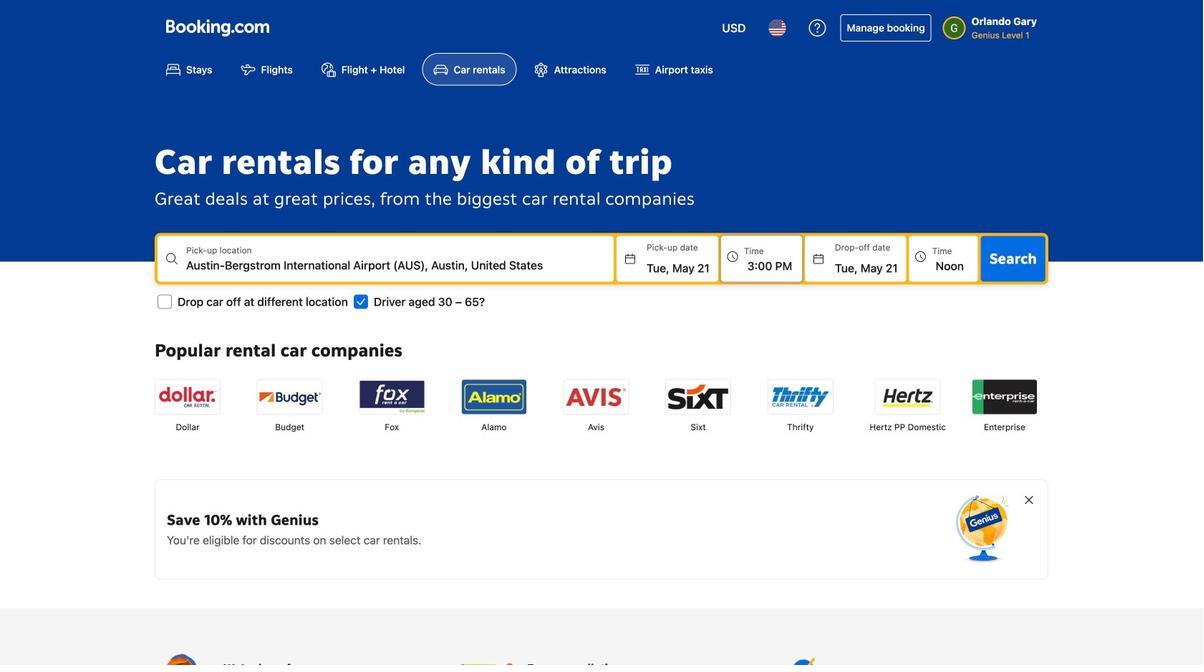 Task type: vqa. For each thing, say whether or not it's contained in the screenshot.
second can
no



Task type: describe. For each thing, give the bounding box(es) containing it.
free cancellation image
[[459, 654, 516, 666]]

Pick-up location field
[[186, 257, 614, 274]]

5 million+ reviews image
[[762, 654, 820, 666]]

booking.com online hotel reservations image
[[166, 19, 269, 37]]

enterprise logo image
[[973, 380, 1038, 414]]

dollar logo image
[[155, 380, 220, 414]]



Task type: locate. For each thing, give the bounding box(es) containing it.
we're here for you image
[[155, 654, 212, 666]]

budget logo image
[[258, 380, 322, 414]]

sixt logo image
[[666, 380, 731, 414]]

fox logo image
[[360, 380, 424, 414]]

avis logo image
[[564, 380, 629, 414]]

alamo logo image
[[462, 380, 527, 414]]

hertz pp domestic logo image
[[876, 380, 941, 414]]

thrifty logo image
[[769, 380, 833, 414]]



